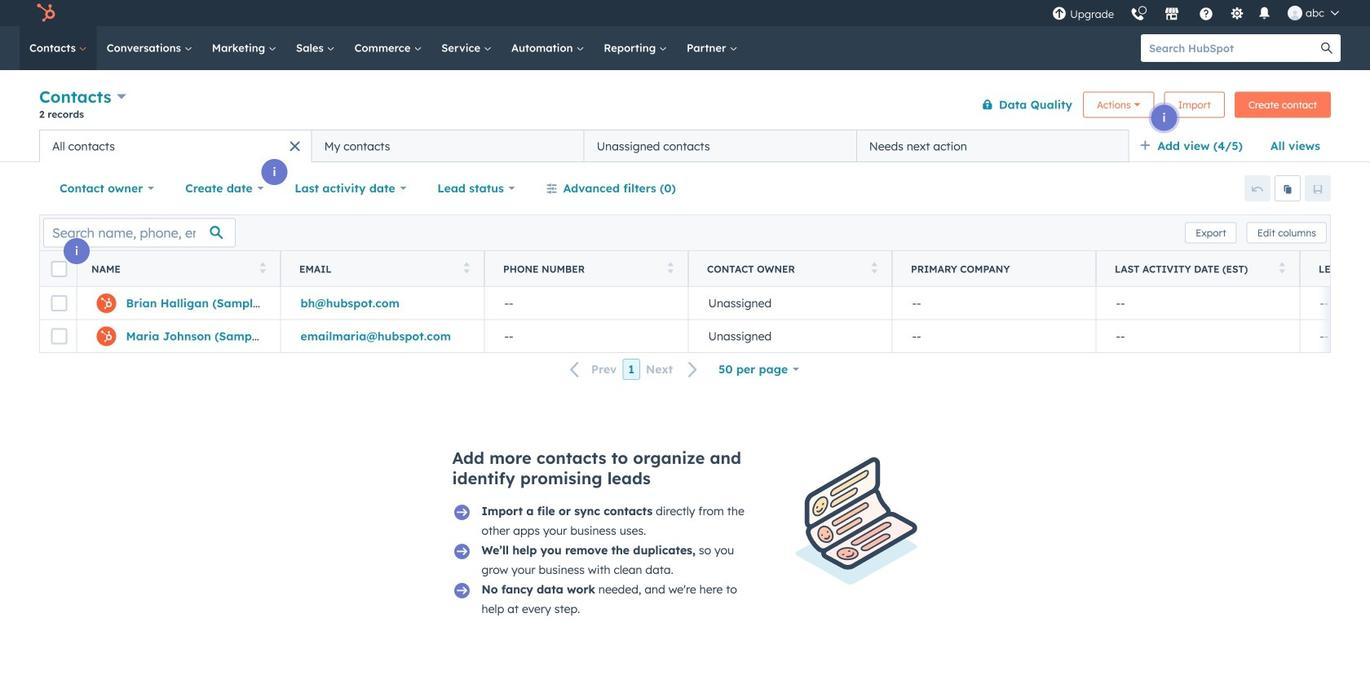 Task type: locate. For each thing, give the bounding box(es) containing it.
banner
[[39, 84, 1331, 130]]

menu
[[1044, 0, 1351, 26]]

1 horizontal spatial press to sort. image
[[464, 262, 470, 274]]

press to sort. image
[[668, 262, 674, 274], [872, 262, 878, 274], [1280, 262, 1286, 274]]

press to sort. image
[[260, 262, 266, 274], [464, 262, 470, 274]]

Search name, phone, email addresses, or company search field
[[43, 218, 236, 248]]

press to sort. element
[[260, 262, 266, 276], [464, 262, 470, 276], [668, 262, 674, 276], [872, 262, 878, 276], [1280, 262, 1286, 276]]

0 horizontal spatial press to sort. image
[[260, 262, 266, 274]]

0 horizontal spatial press to sort. image
[[668, 262, 674, 274]]

column header
[[893, 251, 1097, 287]]

1 horizontal spatial press to sort. image
[[872, 262, 878, 274]]

2 horizontal spatial press to sort. image
[[1280, 262, 1286, 274]]

1 press to sort. image from the left
[[668, 262, 674, 274]]

2 press to sort. image from the left
[[872, 262, 878, 274]]

gary orlando image
[[1288, 6, 1303, 20]]

1 press to sort. element from the left
[[260, 262, 266, 276]]



Task type: describe. For each thing, give the bounding box(es) containing it.
5 press to sort. element from the left
[[1280, 262, 1286, 276]]

4 press to sort. element from the left
[[872, 262, 878, 276]]

pagination navigation
[[560, 359, 708, 381]]

2 press to sort. image from the left
[[464, 262, 470, 274]]

1 press to sort. image from the left
[[260, 262, 266, 274]]

3 press to sort. element from the left
[[668, 262, 674, 276]]

3 press to sort. image from the left
[[1280, 262, 1286, 274]]

2 press to sort. element from the left
[[464, 262, 470, 276]]

marketplaces image
[[1165, 7, 1180, 22]]

Search HubSpot search field
[[1141, 34, 1313, 62]]



Task type: vqa. For each thing, say whether or not it's contained in the screenshot.
Press to sort. image associated with third Press to sort. element from the right
yes



